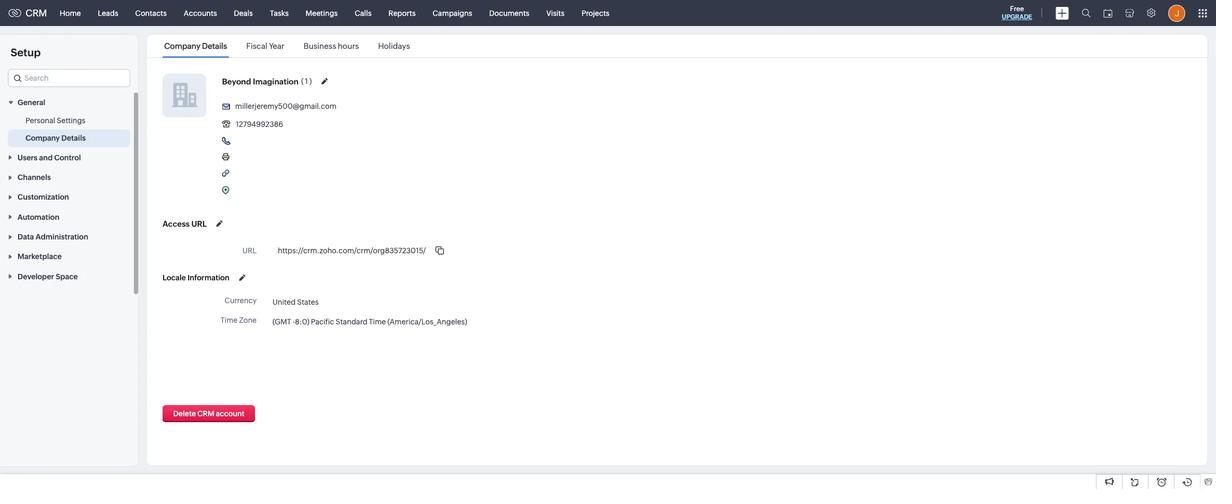 Task type: vqa. For each thing, say whether or not it's contained in the screenshot.
and
yes



Task type: describe. For each thing, give the bounding box(es) containing it.
general
[[18, 99, 45, 107]]

account
[[216, 410, 245, 418]]

states
[[297, 298, 319, 306]]

search element
[[1076, 0, 1098, 26]]

general button
[[0, 93, 138, 112]]

settings
[[57, 117, 85, 125]]

millerjeremy500@gmail.com
[[235, 102, 337, 111]]

customization
[[18, 193, 69, 202]]

delete
[[173, 410, 196, 418]]

free
[[1011, 5, 1025, 13]]

profile image
[[1169, 5, 1186, 22]]

holidays link
[[377, 41, 412, 51]]

list containing company details
[[155, 35, 420, 57]]

meetings link
[[297, 0, 346, 26]]

https://crm.zoho.com/crm/org835723015/
[[278, 247, 426, 255]]

access
[[163, 219, 190, 228]]

developer space button
[[0, 267, 138, 286]]

general region
[[0, 112, 138, 147]]

tasks link
[[262, 0, 297, 26]]

home
[[60, 9, 81, 17]]

leads link
[[89, 0, 127, 26]]

company details inside list
[[164, 41, 227, 51]]

free upgrade
[[1003, 5, 1033, 21]]

personal settings link
[[26, 116, 85, 126]]

administration
[[36, 233, 88, 241]]

fiscal year link
[[245, 41, 286, 51]]

1 horizontal spatial crm
[[198, 410, 214, 418]]

(
[[301, 77, 304, 86]]

create menu image
[[1056, 7, 1070, 19]]

beyond
[[222, 77, 251, 86]]

currency
[[225, 297, 257, 305]]

8:0)
[[295, 318, 310, 326]]

control
[[54, 153, 81, 162]]

calls link
[[346, 0, 380, 26]]

channels
[[18, 173, 51, 182]]

imagination
[[253, 77, 299, 86]]

-
[[293, 318, 295, 326]]

locale
[[163, 274, 186, 282]]

automation
[[18, 213, 59, 222]]

contacts
[[135, 9, 167, 17]]

personal
[[26, 117, 55, 125]]

customization button
[[0, 187, 138, 207]]

search image
[[1082, 9, 1091, 18]]

deals
[[234, 9, 253, 17]]

company inside general 'region'
[[26, 134, 60, 143]]

marketplace
[[18, 253, 62, 261]]

company details link inside list
[[163, 41, 229, 51]]

business hours link
[[302, 41, 361, 51]]

holidays
[[378, 41, 410, 51]]

calendar image
[[1104, 9, 1113, 17]]

data administration button
[[0, 227, 138, 247]]

users
[[18, 153, 37, 162]]

deals link
[[226, 0, 262, 26]]

company inside list
[[164, 41, 201, 51]]

0 horizontal spatial time
[[221, 316, 238, 325]]

1 horizontal spatial url
[[243, 247, 257, 255]]

1
[[305, 77, 308, 86]]

accounts link
[[175, 0, 226, 26]]

standard
[[336, 318, 368, 326]]

(gmt -8:0) pacific standard time (america/los_angeles)
[[273, 318, 467, 326]]



Task type: locate. For each thing, give the bounding box(es) containing it.
details down "accounts" link
[[202, 41, 227, 51]]

visits
[[547, 9, 565, 17]]

url right the "access"
[[192, 219, 207, 228]]

leads
[[98, 9, 118, 17]]

1 vertical spatial company details
[[26, 134, 86, 143]]

crm
[[26, 7, 47, 19], [198, 410, 214, 418]]

)
[[310, 77, 312, 86]]

Search text field
[[9, 70, 130, 87]]

profile element
[[1163, 0, 1192, 26]]

company down "accounts" link
[[164, 41, 201, 51]]

locale information
[[163, 274, 230, 282]]

company
[[164, 41, 201, 51], [26, 134, 60, 143]]

beyond imagination ( 1 )
[[222, 77, 312, 86]]

details inside general 'region'
[[61, 134, 86, 143]]

visits link
[[538, 0, 573, 26]]

0 vertical spatial url
[[192, 219, 207, 228]]

crm left home at the left top of page
[[26, 7, 47, 19]]

accounts
[[184, 9, 217, 17]]

time right standard
[[369, 318, 386, 326]]

details
[[202, 41, 227, 51], [61, 134, 86, 143]]

1 vertical spatial company
[[26, 134, 60, 143]]

business hours
[[304, 41, 359, 51]]

developer
[[18, 273, 54, 281]]

projects
[[582, 9, 610, 17]]

1 vertical spatial company details link
[[26, 133, 86, 144]]

details down settings
[[61, 134, 86, 143]]

list
[[155, 35, 420, 57]]

company details down "accounts" link
[[164, 41, 227, 51]]

company details link down personal settings
[[26, 133, 86, 144]]

united
[[273, 298, 296, 306]]

None field
[[8, 69, 130, 87]]

1 horizontal spatial company details
[[164, 41, 227, 51]]

projects link
[[573, 0, 618, 26]]

0 horizontal spatial company details
[[26, 134, 86, 143]]

calls
[[355, 9, 372, 17]]

campaigns
[[433, 9, 473, 17]]

0 vertical spatial company
[[164, 41, 201, 51]]

0 horizontal spatial crm
[[26, 7, 47, 19]]

12794992386
[[236, 120, 283, 129]]

campaigns link
[[424, 0, 481, 26]]

0 horizontal spatial details
[[61, 134, 86, 143]]

and
[[39, 153, 53, 162]]

company down personal
[[26, 134, 60, 143]]

1 horizontal spatial time
[[369, 318, 386, 326]]

documents link
[[481, 0, 538, 26]]

companylogo image
[[163, 74, 206, 117]]

company details link down "accounts" link
[[163, 41, 229, 51]]

0 vertical spatial crm
[[26, 7, 47, 19]]

1 vertical spatial details
[[61, 134, 86, 143]]

delete crm account
[[173, 410, 245, 418]]

(america/los_angeles)
[[388, 318, 467, 326]]

documents
[[490, 9, 530, 17]]

personal settings
[[26, 117, 85, 125]]

zone
[[239, 316, 257, 325]]

hours
[[338, 41, 359, 51]]

0 horizontal spatial company details link
[[26, 133, 86, 144]]

business
[[304, 41, 336, 51]]

create menu element
[[1050, 0, 1076, 26]]

details inside list
[[202, 41, 227, 51]]

0 vertical spatial company details
[[164, 41, 227, 51]]

home link
[[51, 0, 89, 26]]

0 vertical spatial details
[[202, 41, 227, 51]]

reports
[[389, 9, 416, 17]]

0 horizontal spatial url
[[192, 219, 207, 228]]

company details down personal settings
[[26, 134, 86, 143]]

channels button
[[0, 167, 138, 187]]

users and control button
[[0, 147, 138, 167]]

1 vertical spatial url
[[243, 247, 257, 255]]

developer space
[[18, 273, 78, 281]]

crm right delete
[[198, 410, 214, 418]]

crm link
[[9, 7, 47, 19]]

pacific
[[311, 318, 334, 326]]

company details link inside general 'region'
[[26, 133, 86, 144]]

time left zone
[[221, 316, 238, 325]]

url up "currency"
[[243, 247, 257, 255]]

fiscal year
[[246, 41, 285, 51]]

fiscal
[[246, 41, 268, 51]]

space
[[56, 273, 78, 281]]

company details inside general 'region'
[[26, 134, 86, 143]]

access url
[[163, 219, 207, 228]]

united states
[[273, 298, 319, 306]]

1 horizontal spatial details
[[202, 41, 227, 51]]

data
[[18, 233, 34, 241]]

automation button
[[0, 207, 138, 227]]

1 horizontal spatial company details link
[[163, 41, 229, 51]]

data administration
[[18, 233, 88, 241]]

1 vertical spatial crm
[[198, 410, 214, 418]]

0 horizontal spatial company
[[26, 134, 60, 143]]

reports link
[[380, 0, 424, 26]]

users and control
[[18, 153, 81, 162]]

company details
[[164, 41, 227, 51], [26, 134, 86, 143]]

upgrade
[[1003, 13, 1033, 21]]

information
[[188, 274, 230, 282]]

company details link
[[163, 41, 229, 51], [26, 133, 86, 144]]

year
[[269, 41, 285, 51]]

contacts link
[[127, 0, 175, 26]]

meetings
[[306, 9, 338, 17]]

tasks
[[270, 9, 289, 17]]

1 horizontal spatial company
[[164, 41, 201, 51]]

0 vertical spatial company details link
[[163, 41, 229, 51]]

marketplace button
[[0, 247, 138, 267]]

(gmt
[[273, 318, 291, 326]]

time zone
[[221, 316, 257, 325]]

setup
[[11, 46, 41, 58]]



